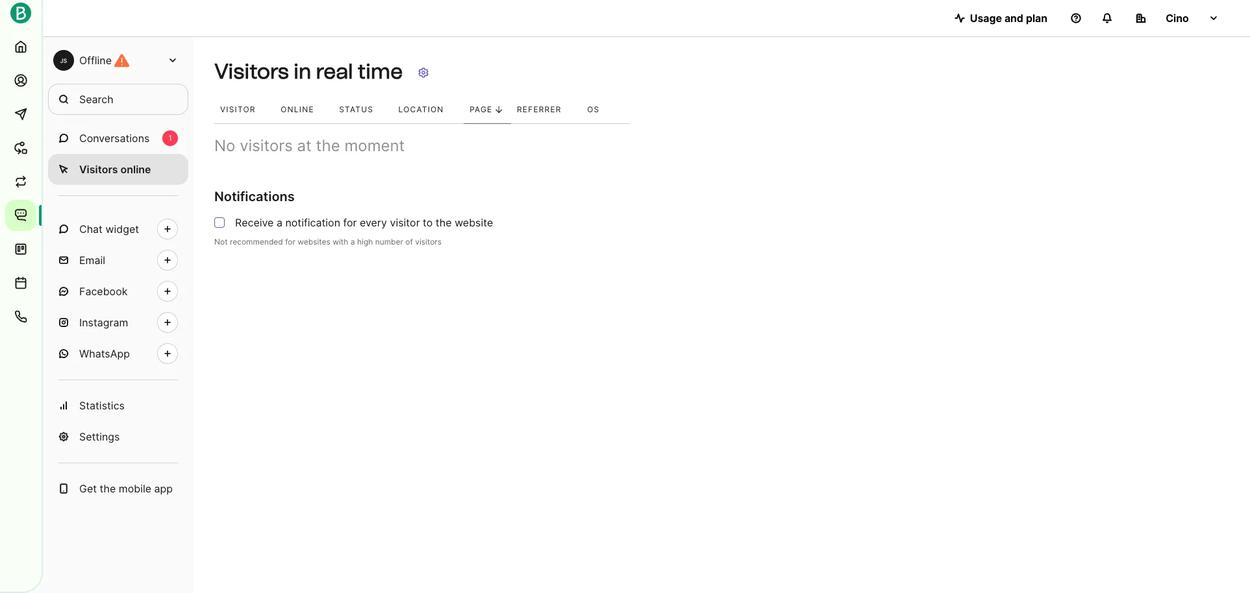 Task type: vqa. For each thing, say whether or not it's contained in the screenshot.
Get the mobile app link
yes



Task type: locate. For each thing, give the bounding box(es) containing it.
visitors up visitor "button"
[[214, 59, 289, 84]]

visitors
[[214, 59, 289, 84], [79, 163, 118, 176]]

notifications
[[214, 189, 295, 205]]

statistics
[[79, 399, 125, 412]]

0 vertical spatial the
[[316, 136, 340, 155]]

a
[[277, 216, 282, 229], [351, 237, 355, 247]]

2 vertical spatial the
[[100, 483, 116, 496]]

page button
[[464, 96, 511, 124]]

a right with
[[351, 237, 355, 247]]

0 horizontal spatial visitors
[[79, 163, 118, 176]]

online
[[281, 105, 314, 114]]

visitors for visitors online
[[79, 163, 118, 176]]

page
[[470, 105, 493, 114]]

referrer
[[517, 105, 562, 114]]

instagram
[[79, 316, 128, 329]]

search link
[[48, 84, 188, 115]]

1
[[168, 133, 172, 143]]

chat widget
[[79, 223, 139, 236]]

not
[[214, 237, 228, 247]]

every
[[360, 216, 387, 229]]

for up with
[[343, 216, 357, 229]]

whatsapp link
[[48, 338, 188, 370]]

1 vertical spatial a
[[351, 237, 355, 247]]

notification
[[285, 216, 340, 229]]

number
[[375, 237, 403, 247]]

location
[[398, 105, 444, 114]]

the right at
[[316, 136, 340, 155]]

time
[[358, 59, 403, 84]]

the right get
[[100, 483, 116, 496]]

1 vertical spatial visitors
[[79, 163, 118, 176]]

for left "websites" on the top of page
[[285, 237, 295, 247]]

0 horizontal spatial for
[[285, 237, 295, 247]]

settings link
[[48, 421, 188, 453]]

visitors left at
[[240, 136, 293, 155]]

0 vertical spatial for
[[343, 216, 357, 229]]

0 horizontal spatial a
[[277, 216, 282, 229]]

in
[[293, 59, 311, 84]]

settings
[[79, 431, 120, 444]]

the
[[316, 136, 340, 155], [436, 216, 452, 229], [100, 483, 116, 496]]

1 vertical spatial visitors
[[415, 237, 442, 247]]

email link
[[48, 245, 188, 276]]

email
[[79, 254, 105, 267]]

websites
[[298, 237, 330, 247]]

for
[[343, 216, 357, 229], [285, 237, 295, 247]]

receive a notification for every visitor to the website
[[235, 216, 493, 229]]

0 vertical spatial visitors
[[214, 59, 289, 84]]

0 vertical spatial a
[[277, 216, 282, 229]]

the inside 'link'
[[100, 483, 116, 496]]

1 horizontal spatial for
[[343, 216, 357, 229]]

os
[[587, 105, 600, 114]]

a right receive
[[277, 216, 282, 229]]

visitors down to
[[415, 237, 442, 247]]

high
[[357, 237, 373, 247]]

chat widget link
[[48, 214, 188, 245]]

widget
[[105, 223, 139, 236]]

visitors
[[240, 136, 293, 155], [415, 237, 442, 247]]

1 vertical spatial the
[[436, 216, 452, 229]]

visitors down the conversations
[[79, 163, 118, 176]]

0 horizontal spatial the
[[100, 483, 116, 496]]

the right to
[[436, 216, 452, 229]]

receive
[[235, 216, 274, 229]]

usage
[[970, 12, 1002, 25]]

2 horizontal spatial the
[[436, 216, 452, 229]]

1 horizontal spatial visitors
[[214, 59, 289, 84]]

0 vertical spatial visitors
[[240, 136, 293, 155]]

conversations
[[79, 132, 150, 145]]

online
[[120, 163, 151, 176]]

visitor
[[220, 105, 256, 114]]



Task type: describe. For each thing, give the bounding box(es) containing it.
whatsapp
[[79, 347, 130, 360]]

real
[[316, 59, 353, 84]]

get the mobile app
[[79, 483, 173, 496]]

os button
[[581, 96, 617, 124]]

and
[[1005, 12, 1023, 25]]

get the mobile app link
[[48, 473, 188, 505]]

statistics link
[[48, 390, 188, 421]]

instagram link
[[48, 307, 188, 338]]

1 vertical spatial for
[[285, 237, 295, 247]]

recommended
[[230, 237, 283, 247]]

visitor
[[390, 216, 420, 229]]

chat
[[79, 223, 103, 236]]

visitors in real time
[[214, 59, 403, 84]]

status
[[339, 105, 373, 114]]

referrer button
[[511, 96, 581, 124]]

mobile
[[119, 483, 151, 496]]

visitors online link
[[48, 154, 188, 185]]

plan
[[1026, 12, 1048, 25]]

app
[[154, 483, 173, 496]]

js
[[60, 57, 67, 64]]

no visitors at the moment
[[214, 136, 405, 155]]

usage and plan button
[[944, 5, 1058, 31]]

visitors online
[[79, 163, 151, 176]]

search
[[79, 93, 113, 106]]

get
[[79, 483, 97, 496]]

to
[[423, 216, 433, 229]]

moment
[[345, 136, 405, 155]]

1 horizontal spatial the
[[316, 136, 340, 155]]

cino button
[[1125, 5, 1229, 31]]

at
[[297, 136, 312, 155]]

status button
[[333, 96, 393, 124]]

location button
[[393, 96, 464, 124]]

with
[[333, 237, 348, 247]]

facebook link
[[48, 276, 188, 307]]

usage and plan
[[970, 12, 1048, 25]]

online button
[[275, 96, 333, 124]]

no
[[214, 136, 235, 155]]

offline
[[79, 54, 112, 67]]

cino
[[1166, 12, 1189, 25]]

website
[[455, 216, 493, 229]]

1 horizontal spatial a
[[351, 237, 355, 247]]

visitors for visitors in real time
[[214, 59, 289, 84]]

1 horizontal spatial visitors
[[415, 237, 442, 247]]

of
[[405, 237, 413, 247]]

visitor button
[[214, 96, 275, 124]]

0 horizontal spatial visitors
[[240, 136, 293, 155]]

not recommended for websites with a high number of visitors
[[214, 237, 442, 247]]

facebook
[[79, 285, 128, 298]]



